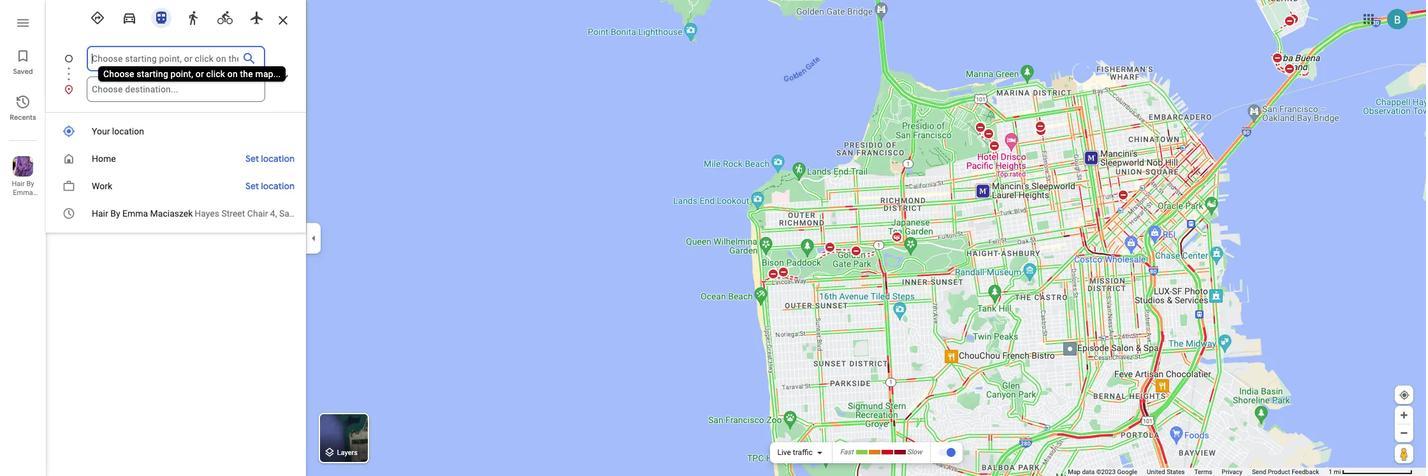 Task type: vqa. For each thing, say whether or not it's contained in the screenshot.
FROM YOUR DEVICE image
no



Task type: locate. For each thing, give the bounding box(es) containing it.
set location for work
[[245, 180, 295, 192]]

©2023
[[1097, 469, 1116, 476]]

map
[[1068, 469, 1081, 476]]

grid containing set location
[[46, 118, 351, 228]]

1 vertical spatial maciaszek
[[150, 209, 193, 219]]

send product feedback
[[1252, 469, 1320, 476]]

none radio cycling
[[212, 5, 238, 28]]

none field inside list item
[[92, 46, 238, 71]]

2 set from the top
[[245, 180, 259, 192]]

by
[[26, 180, 34, 188], [110, 209, 120, 219]]

grid inside google maps element
[[46, 118, 351, 228]]

none radio flights
[[244, 5, 270, 28]]

show your location image
[[1399, 390, 1411, 401]]

1 vertical spatial none field
[[92, 77, 260, 102]]

1 none radio from the left
[[116, 5, 143, 28]]

emma inside cell
[[122, 209, 148, 219]]

2 horizontal spatial none radio
[[244, 5, 270, 28]]

product
[[1268, 469, 1291, 476]]

1 vertical spatial emma
[[122, 209, 148, 219]]

choose starting point, or click on the map...
[[103, 69, 281, 79]]

set location button
[[239, 149, 301, 169], [239, 176, 301, 196]]

zoom in image
[[1400, 411, 1409, 420]]

0 vertical spatial emma
[[13, 189, 33, 197]]

data
[[1082, 469, 1095, 476]]

set location
[[245, 153, 295, 165], [245, 180, 295, 192]]

0 vertical spatial location
[[112, 126, 144, 136]]

grid
[[46, 118, 351, 228]]

1 vertical spatial set
[[245, 180, 259, 192]]

maciaszek inside button
[[6, 198, 40, 206]]

0 horizontal spatial hair
[[12, 180, 25, 188]]

zoom out image
[[1400, 429, 1409, 438]]

by for hair by emma maciaszek
[[26, 180, 34, 188]]

2 vertical spatial location
[[261, 180, 295, 192]]

live traffic
[[778, 448, 813, 457]]

list item
[[46, 46, 306, 87], [46, 77, 306, 102]]

united states button
[[1147, 468, 1185, 476]]

None field
[[92, 46, 238, 71], [92, 77, 260, 102]]

google
[[1118, 469, 1138, 476]]

set location for home
[[245, 153, 295, 165]]

1 horizontal spatial hair
[[92, 209, 108, 219]]

0 horizontal spatial by
[[26, 180, 34, 188]]

list containing saved
[[0, 0, 46, 476]]

2 set location from the top
[[245, 180, 295, 192]]

home
[[92, 154, 116, 164]]

none radio left flights option
[[212, 5, 238, 28]]

maciaszek
[[6, 198, 40, 206], [150, 209, 193, 219]]

chair
[[247, 209, 268, 219]]

terms
[[1195, 469, 1213, 476]]

location inside cell
[[112, 126, 144, 136]]

0 horizontal spatial maciaszek
[[6, 198, 40, 206]]

emma inside the hair by emma maciaszek
[[13, 189, 33, 197]]

1 set from the top
[[245, 153, 259, 165]]

list
[[0, 0, 46, 476], [46, 46, 306, 102]]

2 horizontal spatial none radio
[[180, 5, 207, 28]]

0 vertical spatial hair
[[12, 180, 25, 188]]

your
[[92, 126, 110, 136]]

list inside google maps element
[[46, 46, 306, 102]]

none radio left close directions icon
[[244, 5, 270, 28]]

starting
[[137, 69, 168, 79]]

recents button
[[0, 89, 46, 125]]

none radio left the 'transit' radio
[[116, 5, 143, 28]]

hair
[[12, 180, 25, 188], [92, 209, 108, 219]]

cell
[[46, 203, 351, 224]]

hair for hair by emma maciaszek
[[12, 180, 25, 188]]

on
[[227, 69, 238, 79]]

1 none radio from the left
[[84, 5, 111, 28]]

work
[[92, 181, 112, 191]]

None radio
[[116, 5, 143, 28], [212, 5, 238, 28], [244, 5, 270, 28]]

footer containing map data ©2023 google
[[1068, 468, 1329, 476]]

0 vertical spatial none field
[[92, 46, 238, 71]]

by inside the hair by emma maciaszek
[[26, 180, 34, 188]]

street
[[222, 209, 245, 219]]

1 horizontal spatial none radio
[[148, 5, 175, 28]]

3 none radio from the left
[[180, 5, 207, 28]]

0 vertical spatial set location button
[[239, 149, 301, 169]]

0 horizontal spatial none radio
[[116, 5, 143, 28]]

saved
[[13, 67, 33, 76]]

1 vertical spatial set location button
[[239, 176, 301, 196]]

privacy button
[[1222, 468, 1243, 476]]

best travel modes image
[[90, 10, 105, 26]]

directions main content
[[46, 0, 306, 476]]

1 horizontal spatial emma
[[122, 209, 148, 219]]

hair for hair by emma maciaszek hayes street chair 4, san francisco, ca
[[92, 209, 108, 219]]

1 mi
[[1329, 469, 1341, 476]]

live traffic option
[[778, 448, 813, 457]]

map...
[[255, 69, 281, 79]]

the
[[240, 69, 253, 79]]

2 none field from the top
[[92, 77, 260, 102]]

menu image
[[15, 15, 31, 31]]

set location button for home
[[239, 149, 301, 169]]

choose
[[103, 69, 134, 79]]

2 set location button from the top
[[239, 176, 301, 196]]

1 set location from the top
[[245, 153, 295, 165]]

your location
[[92, 126, 144, 136]]

driving image
[[122, 10, 137, 26]]

1 vertical spatial set location
[[245, 180, 295, 192]]

none radio left 'driving' option
[[84, 5, 111, 28]]

1 horizontal spatial by
[[110, 209, 120, 219]]

2 none radio from the left
[[148, 5, 175, 28]]

map data ©2023 google
[[1068, 469, 1138, 476]]

1 horizontal spatial none radio
[[212, 5, 238, 28]]

hayes
[[195, 209, 219, 219]]

hair inside the hair by emma maciaszek
[[12, 180, 25, 188]]

0 vertical spatial set location
[[245, 153, 295, 165]]

0 horizontal spatial none radio
[[84, 5, 111, 28]]

0 horizontal spatial emma
[[13, 189, 33, 197]]

emma
[[13, 189, 33, 197], [122, 209, 148, 219]]

1 vertical spatial by
[[110, 209, 120, 219]]

None radio
[[84, 5, 111, 28], [148, 5, 175, 28], [180, 5, 207, 28]]

1 vertical spatial location
[[261, 153, 295, 165]]

3 none radio from the left
[[244, 5, 270, 28]]

location
[[112, 126, 144, 136], [261, 153, 295, 165], [261, 180, 295, 192]]

none radio the walking
[[180, 5, 207, 28]]

1 set location button from the top
[[239, 149, 301, 169]]

your location cell
[[46, 121, 298, 142]]

0 vertical spatial by
[[26, 180, 34, 188]]

0 vertical spatial maciaszek
[[6, 198, 40, 206]]

saved button
[[0, 43, 46, 79]]

1 vertical spatial hair
[[92, 209, 108, 219]]

0 vertical spatial set
[[245, 153, 259, 165]]

live
[[778, 448, 791, 457]]

none radio right the 'transit' radio
[[180, 5, 207, 28]]

none radio right 'driving' option
[[148, 5, 175, 28]]

cycling image
[[217, 10, 233, 26]]

layers
[[337, 449, 358, 457]]

1 none field from the top
[[92, 46, 238, 71]]

transit image
[[154, 10, 169, 26]]

flights image
[[249, 10, 265, 26]]

1 horizontal spatial maciaszek
[[150, 209, 193, 219]]

close directions image
[[275, 13, 291, 28]]

2 none radio from the left
[[212, 5, 238, 28]]

by for hair by emma maciaszek hayes street chair 4, san francisco, ca
[[110, 209, 120, 219]]

footer
[[1068, 468, 1329, 476]]

slow
[[907, 448, 922, 457]]

set
[[245, 153, 259, 165], [245, 180, 259, 192]]



Task type: describe. For each thing, give the bounding box(es) containing it.
none radio the 'transit'
[[148, 5, 175, 28]]

francisco,
[[297, 209, 337, 219]]

ca
[[339, 209, 351, 219]]

point,
[[171, 69, 193, 79]]

united
[[1147, 469, 1166, 476]]

show street view coverage image
[[1395, 444, 1414, 464]]

4,
[[270, 209, 277, 219]]

location for work
[[261, 180, 295, 192]]

click
[[206, 69, 225, 79]]

Choose destination... field
[[92, 82, 260, 97]]

states
[[1167, 469, 1185, 476]]

work cell
[[46, 176, 242, 197]]

collapse side panel image
[[307, 231, 321, 245]]

none radio 'driving'
[[116, 5, 143, 28]]

emma for hair by emma maciaszek
[[13, 189, 33, 197]]

terms button
[[1195, 468, 1213, 476]]

location for home
[[261, 153, 295, 165]]

maciaszek for hair by emma maciaszek hayes street chair 4, san francisco, ca
[[150, 209, 193, 219]]

privacy
[[1222, 469, 1243, 476]]

cell containing hair by emma maciaszek
[[46, 203, 351, 224]]

feedback
[[1292, 469, 1320, 476]]

none field choose destination...
[[92, 77, 260, 102]]

traffic
[[793, 448, 813, 457]]

hair by emma maciaszek button
[[0, 151, 46, 206]]

san
[[279, 209, 294, 219]]

or
[[196, 69, 204, 79]]

set for home
[[245, 153, 259, 165]]

home cell
[[46, 149, 242, 170]]

fast
[[840, 448, 854, 457]]

mi
[[1334, 469, 1341, 476]]

recents
[[10, 113, 36, 122]]

1 list item from the top
[[46, 46, 306, 87]]

emma for hair by emma maciaszek hayes street chair 4, san francisco, ca
[[122, 209, 148, 219]]

footer inside google maps element
[[1068, 468, 1329, 476]]

send
[[1252, 469, 1267, 476]]

maciaszek for hair by emma maciaszek
[[6, 198, 40, 206]]

none field "choose starting point, or click on the map..."
[[92, 46, 238, 71]]

united states
[[1147, 469, 1185, 476]]

1 mi button
[[1329, 469, 1413, 476]]

google maps element
[[0, 0, 1427, 476]]

send product feedback button
[[1252, 468, 1320, 476]]

2 list item from the top
[[46, 77, 306, 102]]

 Show traffic  checkbox
[[938, 448, 956, 458]]

hair by emma maciaszek
[[6, 180, 40, 206]]

1
[[1329, 469, 1333, 476]]

reverse starting point and destination image
[[275, 65, 291, 80]]

none radio best travel modes
[[84, 5, 111, 28]]

hair by emma maciaszek hayes street chair 4, san francisco, ca
[[92, 209, 351, 219]]

set for work
[[245, 180, 259, 192]]

set location button for work
[[239, 176, 301, 196]]

walking image
[[186, 10, 201, 26]]

google account: brad klo  
(klobrad84@gmail.com) image
[[1388, 9, 1408, 29]]

Choose starting point, or click on the map... field
[[92, 51, 238, 66]]



